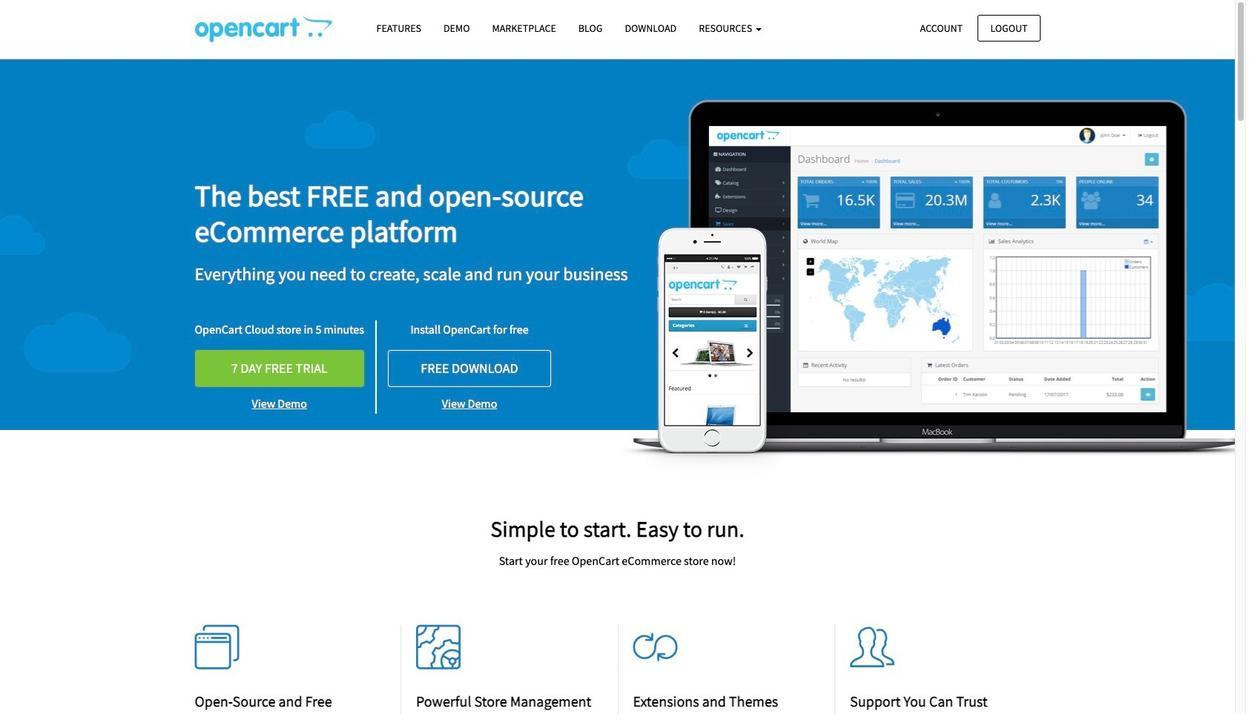 Task type: describe. For each thing, give the bounding box(es) containing it.
opencart - open source shopping cart solution image
[[195, 16, 332, 42]]



Task type: vqa. For each thing, say whether or not it's contained in the screenshot.
- within the Ronixa Theme - OpenCart Live Drag and Drop Page .. $69.00
no



